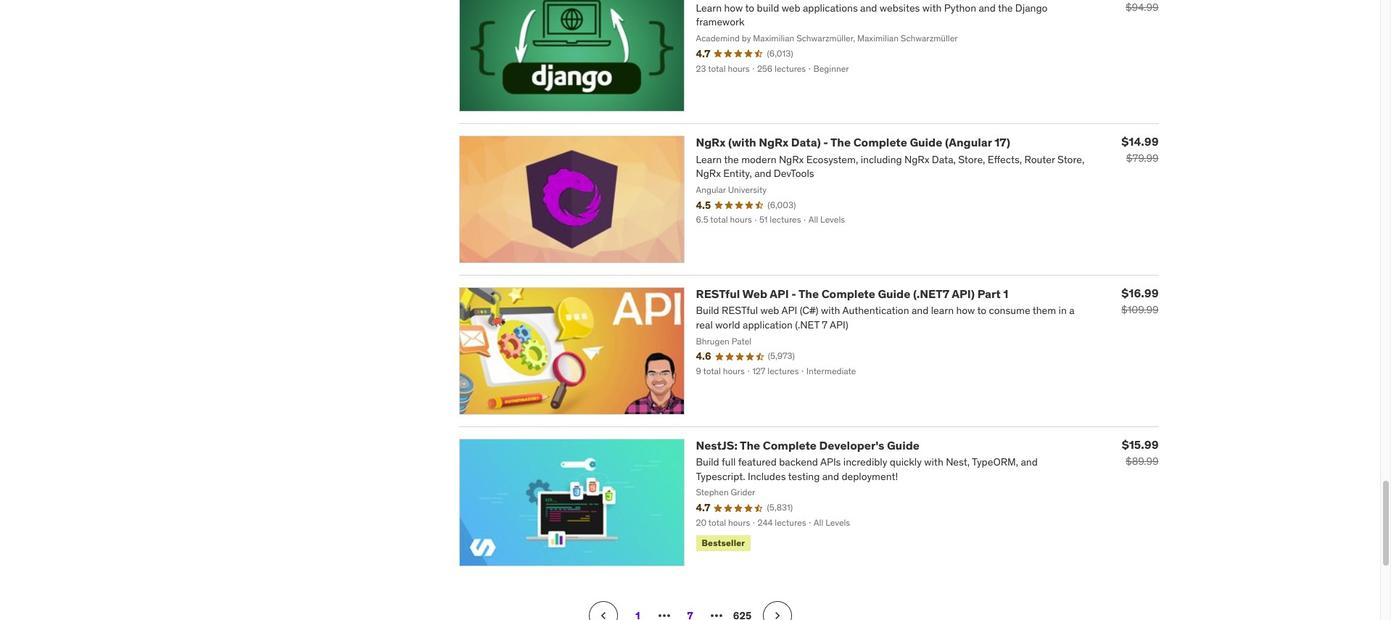 Task type: locate. For each thing, give the bounding box(es) containing it.
2 vertical spatial complete
[[763, 438, 817, 453]]

$15.99 $89.99
[[1122, 438, 1159, 468]]

guide
[[910, 135, 943, 150], [878, 287, 911, 301], [887, 438, 920, 453]]

0 vertical spatial guide
[[910, 135, 943, 150]]

1 vertical spatial the
[[799, 287, 819, 301]]

next page image
[[770, 609, 785, 620]]

$16.99
[[1122, 286, 1159, 301]]

$14.99 $79.99
[[1122, 135, 1159, 165]]

developer's
[[819, 438, 885, 453]]

ngrx (with ngrx data) - the complete guide (angular 17)
[[696, 135, 1011, 150]]

1 vertical spatial complete
[[822, 287, 876, 301]]

1 horizontal spatial ngrx
[[759, 135, 789, 150]]

guide right developer's
[[887, 438, 920, 453]]

0 vertical spatial complete
[[854, 135, 907, 150]]

guide left (angular
[[910, 135, 943, 150]]

- right data)
[[824, 135, 828, 150]]

ngrx left (with
[[696, 135, 726, 150]]

nestjs:
[[696, 438, 738, 453]]

complete
[[854, 135, 907, 150], [822, 287, 876, 301], [763, 438, 817, 453]]

api)
[[952, 287, 975, 301]]

ngrx
[[696, 135, 726, 150], [759, 135, 789, 150]]

nestjs: the complete developer's guide link
[[696, 438, 920, 453]]

ellipsis image
[[655, 607, 673, 620]]

-
[[824, 135, 828, 150], [792, 287, 797, 301]]

$89.99
[[1126, 455, 1159, 468]]

the right nestjs:
[[740, 438, 760, 453]]

guide left (.net7
[[878, 287, 911, 301]]

0 horizontal spatial the
[[740, 438, 760, 453]]

0 horizontal spatial -
[[792, 287, 797, 301]]

ngrx right (with
[[759, 135, 789, 150]]

restful
[[696, 287, 740, 301]]

the
[[831, 135, 851, 150], [799, 287, 819, 301], [740, 438, 760, 453]]

$16.99 $109.99
[[1122, 286, 1159, 317]]

- right web api
[[792, 287, 797, 301]]

the right web api
[[799, 287, 819, 301]]

1 horizontal spatial -
[[824, 135, 828, 150]]

restful web api - the complete guide (.net7  api) part 1
[[696, 287, 1009, 301]]

1 vertical spatial -
[[792, 287, 797, 301]]

(angular
[[945, 135, 992, 150]]

1
[[1004, 287, 1009, 301]]

(.net7
[[913, 287, 950, 301]]

0 horizontal spatial ngrx
[[696, 135, 726, 150]]

$15.99
[[1122, 438, 1159, 452]]

0 vertical spatial the
[[831, 135, 851, 150]]

the right data)
[[831, 135, 851, 150]]



Task type: vqa. For each thing, say whether or not it's contained in the screenshot.
$94.99
yes



Task type: describe. For each thing, give the bounding box(es) containing it.
1 vertical spatial guide
[[878, 287, 911, 301]]

previous page image
[[596, 609, 610, 620]]

nestjs: the complete developer's guide
[[696, 438, 920, 453]]

1 ngrx from the left
[[696, 135, 726, 150]]

data)
[[791, 135, 821, 150]]

2 vertical spatial the
[[740, 438, 760, 453]]

ngrx (with ngrx data) - the complete guide (angular 17) link
[[696, 135, 1011, 150]]

$14.99
[[1122, 135, 1159, 149]]

2 ngrx from the left
[[759, 135, 789, 150]]

$109.99
[[1122, 303, 1159, 317]]

ellipsis image
[[708, 607, 725, 620]]

2 vertical spatial guide
[[887, 438, 920, 453]]

$94.99
[[1126, 0, 1159, 14]]

1 horizontal spatial the
[[799, 287, 819, 301]]

17)
[[995, 135, 1011, 150]]

restful web api - the complete guide (.net7  api) part 1 link
[[696, 287, 1009, 301]]

0 vertical spatial -
[[824, 135, 828, 150]]

part
[[978, 287, 1001, 301]]

2 horizontal spatial the
[[831, 135, 851, 150]]

(with
[[728, 135, 756, 150]]

web api
[[743, 287, 789, 301]]

$79.99
[[1127, 152, 1159, 165]]



